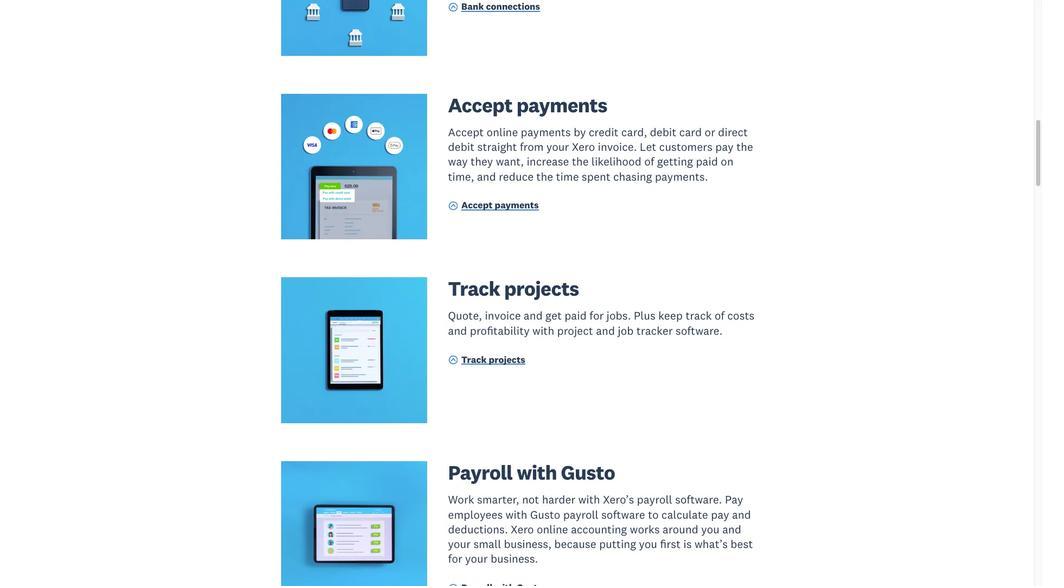 Task type: locate. For each thing, give the bounding box(es) containing it.
2 horizontal spatial the
[[736, 139, 753, 154]]

1 vertical spatial paid
[[565, 309, 587, 323]]

card,
[[621, 125, 647, 139]]

smarter,
[[477, 492, 519, 507]]

for down deductions.
[[448, 552, 462, 566]]

debit up way
[[448, 139, 474, 154]]

pay
[[725, 492, 743, 507]]

project
[[557, 323, 593, 338]]

0 horizontal spatial the
[[536, 169, 553, 184]]

let
[[640, 139, 656, 154]]

track up quote,
[[448, 276, 500, 301]]

0 vertical spatial you
[[701, 522, 719, 537]]

you
[[701, 522, 719, 537], [639, 537, 657, 551]]

payments up from
[[521, 125, 571, 139]]

0 vertical spatial of
[[644, 154, 654, 169]]

spent
[[582, 169, 610, 184]]

0 horizontal spatial online
[[487, 125, 518, 139]]

software. inside work smarter, not harder with xero's payroll software. pay employees with gusto payroll software to calculate pay and deductions. xero online accounting works around you and your small business, because putting you first is what's best for your business.
[[675, 492, 722, 507]]

track projects inside button
[[461, 354, 525, 366]]

payments
[[516, 92, 607, 118], [521, 125, 571, 139], [495, 199, 539, 211]]

chasing
[[613, 169, 652, 184]]

track projects up invoice
[[448, 276, 579, 301]]

accept online payments by credit card, debit card or direct debit straight from your xero invoice. let customers pay the way they want, increase the likelihood of getting paid on time, and reduce the time spent chasing payments.
[[448, 125, 753, 184]]

bank connections button
[[448, 0, 540, 15]]

accept payments down reduce
[[461, 199, 539, 211]]

quote,
[[448, 309, 482, 323]]

invoice.
[[598, 139, 637, 154]]

payments down reduce
[[495, 199, 539, 211]]

employees
[[448, 507, 503, 522]]

gusto down harder
[[530, 507, 560, 522]]

0 vertical spatial projects
[[504, 276, 579, 301]]

1 vertical spatial track projects
[[461, 354, 525, 366]]

accept up straight
[[448, 92, 512, 118]]

and down pay
[[732, 507, 751, 522]]

2 vertical spatial accept
[[461, 199, 493, 211]]

quote, invoice and get paid for jobs. plus keep track of costs and profitability with project and job tracker software.
[[448, 309, 754, 338]]

payroll up to
[[637, 492, 672, 507]]

to
[[648, 507, 659, 522]]

work
[[448, 492, 474, 507]]

1 vertical spatial software.
[[675, 492, 722, 507]]

and
[[477, 169, 496, 184], [524, 309, 543, 323], [448, 323, 467, 338], [596, 323, 615, 338], [732, 507, 751, 522], [722, 522, 741, 537]]

your down deductions.
[[448, 537, 471, 551]]

pay inside work smarter, not harder with xero's payroll software. pay employees with gusto payroll software to calculate pay and deductions. xero online accounting works around you and your small business, because putting you first is what's best for your business.
[[711, 507, 729, 522]]

the
[[736, 139, 753, 154], [572, 154, 589, 169], [536, 169, 553, 184]]

1 vertical spatial you
[[639, 537, 657, 551]]

1 vertical spatial for
[[448, 552, 462, 566]]

likelihood
[[591, 154, 641, 169]]

gusto inside work smarter, not harder with xero's payroll software. pay employees with gusto payroll software to calculate pay and deductions. xero online accounting works around you and your small business, because putting you first is what's best for your business.
[[530, 507, 560, 522]]

calculate
[[661, 507, 708, 522]]

projects
[[504, 276, 579, 301], [489, 354, 525, 366]]

debit
[[650, 125, 676, 139], [448, 139, 474, 154]]

direct
[[718, 125, 748, 139]]

from
[[520, 139, 544, 154]]

pay
[[715, 139, 734, 154], [711, 507, 729, 522]]

payments up by
[[516, 92, 607, 118]]

around
[[663, 522, 698, 537]]

with down not
[[506, 507, 527, 522]]

1 vertical spatial online
[[537, 522, 568, 537]]

payroll
[[637, 492, 672, 507], [563, 507, 598, 522]]

invoice
[[485, 309, 521, 323]]

of down let
[[644, 154, 654, 169]]

of right track
[[715, 309, 725, 323]]

1 vertical spatial payments
[[521, 125, 571, 139]]

0 horizontal spatial you
[[639, 537, 657, 551]]

paid inside quote, invoice and get paid for jobs. plus keep track of costs and profitability with project and job tracker software.
[[565, 309, 587, 323]]

0 horizontal spatial gusto
[[530, 507, 560, 522]]

pay up on
[[715, 139, 734, 154]]

and down they in the top left of the page
[[477, 169, 496, 184]]

1 vertical spatial pay
[[711, 507, 729, 522]]

0 vertical spatial pay
[[715, 139, 734, 154]]

for left jobs.
[[589, 309, 604, 323]]

software. down track
[[676, 323, 723, 338]]

xero down by
[[572, 139, 595, 154]]

payments inside accept online payments by credit card, debit card or direct debit straight from your xero invoice. let customers pay the way they want, increase the likelihood of getting paid on time, and reduce the time spent chasing payments.
[[521, 125, 571, 139]]

with down 'get'
[[532, 323, 554, 338]]

0 horizontal spatial debit
[[448, 139, 474, 154]]

1 vertical spatial xero
[[511, 522, 534, 537]]

paid
[[696, 154, 718, 169], [565, 309, 587, 323]]

0 vertical spatial accept
[[448, 92, 512, 118]]

1 vertical spatial of
[[715, 309, 725, 323]]

gusto up harder
[[561, 460, 615, 485]]

xero
[[572, 139, 595, 154], [511, 522, 534, 537]]

paid up project
[[565, 309, 587, 323]]

the up time
[[572, 154, 589, 169]]

0 horizontal spatial for
[[448, 552, 462, 566]]

payroll
[[448, 460, 512, 485]]

0 horizontal spatial of
[[644, 154, 654, 169]]

projects down profitability
[[489, 354, 525, 366]]

small
[[473, 537, 501, 551]]

1 horizontal spatial gusto
[[561, 460, 615, 485]]

you down works
[[639, 537, 657, 551]]

software. up calculate
[[675, 492, 722, 507]]

profitability
[[470, 323, 530, 338]]

debit up let
[[650, 125, 676, 139]]

the down increase
[[536, 169, 553, 184]]

0 vertical spatial accept payments
[[448, 92, 607, 118]]

online
[[487, 125, 518, 139], [537, 522, 568, 537]]

1 horizontal spatial of
[[715, 309, 725, 323]]

1 vertical spatial accept payments
[[461, 199, 539, 211]]

accept
[[448, 92, 512, 118], [448, 125, 484, 139], [461, 199, 493, 211]]

1 vertical spatial gusto
[[530, 507, 560, 522]]

getting
[[657, 154, 693, 169]]

track projects down profitability
[[461, 354, 525, 366]]

and up best
[[722, 522, 741, 537]]

gusto
[[561, 460, 615, 485], [530, 507, 560, 522]]

0 vertical spatial software.
[[676, 323, 723, 338]]

track
[[686, 309, 712, 323]]

xero inside accept online payments by credit card, debit card or direct debit straight from your xero invoice. let customers pay the way they want, increase the likelihood of getting paid on time, and reduce the time spent chasing payments.
[[572, 139, 595, 154]]

payroll up accounting
[[563, 507, 598, 522]]

track projects
[[448, 276, 579, 301], [461, 354, 525, 366]]

0 vertical spatial paid
[[696, 154, 718, 169]]

track
[[448, 276, 500, 301], [461, 354, 487, 366]]

with
[[532, 323, 554, 338], [517, 460, 557, 485], [578, 492, 600, 507], [506, 507, 527, 522]]

your up increase
[[546, 139, 569, 154]]

1 horizontal spatial payroll
[[637, 492, 672, 507]]

accept inside accept online payments by credit card, debit card or direct debit straight from your xero invoice. let customers pay the way they want, increase the likelihood of getting paid on time, and reduce the time spent chasing payments.
[[448, 125, 484, 139]]

online up straight
[[487, 125, 518, 139]]

payroll with gusto
[[448, 460, 615, 485]]

you up what's
[[701, 522, 719, 537]]

0 vertical spatial for
[[589, 309, 604, 323]]

software.
[[676, 323, 723, 338], [675, 492, 722, 507]]

of
[[644, 154, 654, 169], [715, 309, 725, 323]]

paid left on
[[696, 154, 718, 169]]

your
[[546, 139, 569, 154], [448, 537, 471, 551], [465, 552, 488, 566]]

accept down time,
[[461, 199, 493, 211]]

keep
[[658, 309, 683, 323]]

accept payments inside button
[[461, 199, 539, 211]]

0 vertical spatial online
[[487, 125, 518, 139]]

1 horizontal spatial paid
[[696, 154, 718, 169]]

with inside quote, invoice and get paid for jobs. plus keep track of costs and profitability with project and job tracker software.
[[532, 323, 554, 338]]

bank connections
[[461, 1, 540, 13]]

for inside work smarter, not harder with xero's payroll software. pay employees with gusto payroll software to calculate pay and deductions. xero online accounting works around you and your small business, because putting you first is what's best for your business.
[[448, 552, 462, 566]]

bank
[[461, 1, 484, 13]]

0 horizontal spatial paid
[[565, 309, 587, 323]]

xero up business,
[[511, 522, 534, 537]]

the down direct at the right top
[[736, 139, 753, 154]]

accept up way
[[448, 125, 484, 139]]

track projects button
[[448, 353, 525, 368]]

for
[[589, 309, 604, 323], [448, 552, 462, 566]]

plus
[[634, 309, 656, 323]]

1 horizontal spatial the
[[572, 154, 589, 169]]

0 vertical spatial xero
[[572, 139, 595, 154]]

on
[[721, 154, 734, 169]]

1 vertical spatial projects
[[489, 354, 525, 366]]

0 horizontal spatial payroll
[[563, 507, 598, 522]]

2 vertical spatial payments
[[495, 199, 539, 211]]

pay down pay
[[711, 507, 729, 522]]

because
[[554, 537, 596, 551]]

want,
[[496, 154, 524, 169]]

0 horizontal spatial xero
[[511, 522, 534, 537]]

1 horizontal spatial for
[[589, 309, 604, 323]]

accept payments up from
[[448, 92, 607, 118]]

1 horizontal spatial xero
[[572, 139, 595, 154]]

and down jobs.
[[596, 323, 615, 338]]

accept payments
[[448, 92, 607, 118], [461, 199, 539, 211]]

0 vertical spatial track
[[448, 276, 500, 301]]

harder
[[542, 492, 575, 507]]

track down profitability
[[461, 354, 487, 366]]

1 horizontal spatial online
[[537, 522, 568, 537]]

1 vertical spatial track
[[461, 354, 487, 366]]

online up the because
[[537, 522, 568, 537]]

1 horizontal spatial you
[[701, 522, 719, 537]]

deductions.
[[448, 522, 508, 537]]

your down the small
[[465, 552, 488, 566]]

projects up 'get'
[[504, 276, 579, 301]]

1 vertical spatial accept
[[448, 125, 484, 139]]



Task type: describe. For each thing, give the bounding box(es) containing it.
payments.
[[655, 169, 708, 184]]

with up not
[[517, 460, 557, 485]]

credit
[[589, 125, 618, 139]]

what's
[[695, 537, 728, 551]]

jobs.
[[607, 309, 631, 323]]

job
[[618, 323, 634, 338]]

putting
[[599, 537, 636, 551]]

xero inside work smarter, not harder with xero's payroll software. pay employees with gusto payroll software to calculate pay and deductions. xero online accounting works around you and your small business, because putting you first is what's best for your business.
[[511, 522, 534, 537]]

payments inside 'accept payments' button
[[495, 199, 539, 211]]

accept inside button
[[461, 199, 493, 211]]

by
[[574, 125, 586, 139]]

increase
[[527, 154, 569, 169]]

for inside quote, invoice and get paid for jobs. plus keep track of costs and profitability with project and job tracker software.
[[589, 309, 604, 323]]

xero's
[[603, 492, 634, 507]]

0 vertical spatial track projects
[[448, 276, 579, 301]]

card
[[679, 125, 702, 139]]

way
[[448, 154, 468, 169]]

or
[[705, 125, 715, 139]]

and down quote,
[[448, 323, 467, 338]]

business,
[[504, 537, 551, 551]]

1 horizontal spatial debit
[[650, 125, 676, 139]]

software. inside quote, invoice and get paid for jobs. plus keep track of costs and profitability with project and job tracker software.
[[676, 323, 723, 338]]

0 vertical spatial gusto
[[561, 460, 615, 485]]

they
[[471, 154, 493, 169]]

projects inside button
[[489, 354, 525, 366]]

customers
[[659, 139, 713, 154]]

straight
[[477, 139, 517, 154]]

accounting
[[571, 522, 627, 537]]

paid inside accept online payments by credit card, debit card or direct debit straight from your xero invoice. let customers pay the way they want, increase the likelihood of getting paid on time, and reduce the time spent chasing payments.
[[696, 154, 718, 169]]

reduce
[[499, 169, 534, 184]]

software
[[601, 507, 645, 522]]

work smarter, not harder with xero's payroll software. pay employees with gusto payroll software to calculate pay and deductions. xero online accounting works around you and your small business, because putting you first is what's best for your business.
[[448, 492, 753, 566]]

first
[[660, 537, 681, 551]]

time,
[[448, 169, 474, 184]]

business.
[[491, 552, 538, 566]]

accept payments button
[[448, 199, 539, 214]]

of inside quote, invoice and get paid for jobs. plus keep track of costs and profitability with project and job tracker software.
[[715, 309, 725, 323]]

online inside work smarter, not harder with xero's payroll software. pay employees with gusto payroll software to calculate pay and deductions. xero online accounting works around you and your small business, because putting you first is what's best for your business.
[[537, 522, 568, 537]]

0 vertical spatial payments
[[516, 92, 607, 118]]

costs
[[727, 309, 754, 323]]

best
[[731, 537, 753, 551]]

is
[[683, 537, 692, 551]]

get
[[545, 309, 562, 323]]

with left xero's
[[578, 492, 600, 507]]

and left 'get'
[[524, 309, 543, 323]]

and inside accept online payments by credit card, debit card or direct debit straight from your xero invoice. let customers pay the way they want, increase the likelihood of getting paid on time, and reduce the time spent chasing payments.
[[477, 169, 496, 184]]

track inside track projects button
[[461, 354, 487, 366]]

tracker
[[636, 323, 673, 338]]

time
[[556, 169, 579, 184]]

your inside accept online payments by credit card, debit card or direct debit straight from your xero invoice. let customers pay the way they want, increase the likelihood of getting paid on time, and reduce the time spent chasing payments.
[[546, 139, 569, 154]]

online inside accept online payments by credit card, debit card or direct debit straight from your xero invoice. let customers pay the way they want, increase the likelihood of getting paid on time, and reduce the time spent chasing payments.
[[487, 125, 518, 139]]

pay inside accept online payments by credit card, debit card or direct debit straight from your xero invoice. let customers pay the way they want, increase the likelihood of getting paid on time, and reduce the time spent chasing payments.
[[715, 139, 734, 154]]

connections
[[486, 1, 540, 13]]

not
[[522, 492, 539, 507]]

works
[[630, 522, 660, 537]]

of inside accept online payments by credit card, debit card or direct debit straight from your xero invoice. let customers pay the way they want, increase the likelihood of getting paid on time, and reduce the time spent chasing payments.
[[644, 154, 654, 169]]



Task type: vqa. For each thing, say whether or not it's contained in the screenshot.
bills's top
no



